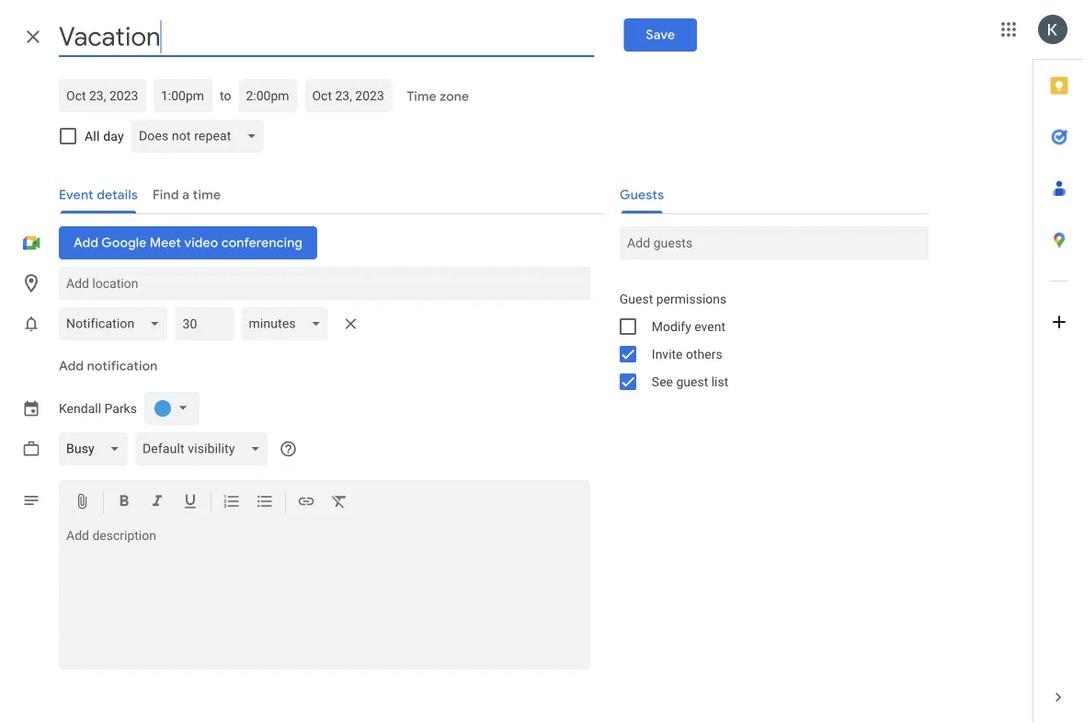 Task type: locate. For each thing, give the bounding box(es) containing it.
invite others
[[652, 346, 723, 362]]

kendall parks
[[59, 401, 137, 416]]

bulleted list image
[[256, 492, 274, 514]]

numbered list image
[[223, 492, 241, 514]]

save
[[646, 27, 675, 43]]

event
[[695, 319, 726, 334]]

see
[[652, 374, 673, 389]]

notification
[[87, 358, 158, 374]]

kendall
[[59, 401, 101, 416]]

italic image
[[148, 492, 167, 514]]

formatting options toolbar
[[59, 480, 591, 525]]

underline image
[[181, 492, 200, 514]]

group
[[605, 285, 929, 396]]

Location text field
[[66, 267, 583, 300]]

None field
[[131, 120, 272, 153], [59, 307, 175, 340], [241, 307, 336, 340], [59, 432, 135, 466], [135, 432, 276, 466], [131, 120, 272, 153], [59, 307, 175, 340], [241, 307, 336, 340], [59, 432, 135, 466], [135, 432, 276, 466]]

tab list
[[1034, 60, 1085, 672]]

modify
[[652, 319, 692, 334]]

time zone
[[407, 88, 469, 105]]

Description text field
[[59, 528, 591, 666]]

remove formatting image
[[330, 492, 349, 514]]

End date text field
[[312, 85, 385, 107]]

save button
[[624, 18, 697, 52]]

bold image
[[115, 492, 133, 514]]

zone
[[440, 88, 469, 105]]



Task type: describe. For each thing, give the bounding box(es) containing it.
time
[[407, 88, 437, 105]]

Title text field
[[59, 17, 595, 57]]

time zone button
[[400, 80, 477, 113]]

parks
[[104, 401, 137, 416]]

guest permissions
[[620, 291, 727, 306]]

30 minutes before element
[[59, 304, 366, 344]]

add
[[59, 358, 84, 374]]

to
[[220, 88, 231, 103]]

all day
[[85, 128, 124, 144]]

see guest list
[[652, 374, 729, 389]]

group containing guest permissions
[[605, 285, 929, 396]]

Minutes in advance for notification number field
[[183, 307, 227, 340]]

Start date text field
[[66, 85, 139, 107]]

permissions
[[657, 291, 727, 306]]

Guests text field
[[627, 226, 922, 259]]

modify event
[[652, 319, 726, 334]]

all
[[85, 128, 100, 144]]

insert link image
[[297, 492, 316, 514]]

day
[[103, 128, 124, 144]]

End time text field
[[246, 85, 290, 107]]

add notification button
[[52, 344, 165, 388]]

list
[[712, 374, 729, 389]]

others
[[686, 346, 723, 362]]

add notification
[[59, 358, 158, 374]]

Start time text field
[[161, 85, 205, 107]]

guest
[[620, 291, 654, 306]]

guest
[[677, 374, 709, 389]]

invite
[[652, 346, 683, 362]]



Task type: vqa. For each thing, say whether or not it's contained in the screenshot.
2 ELEMENT
no



